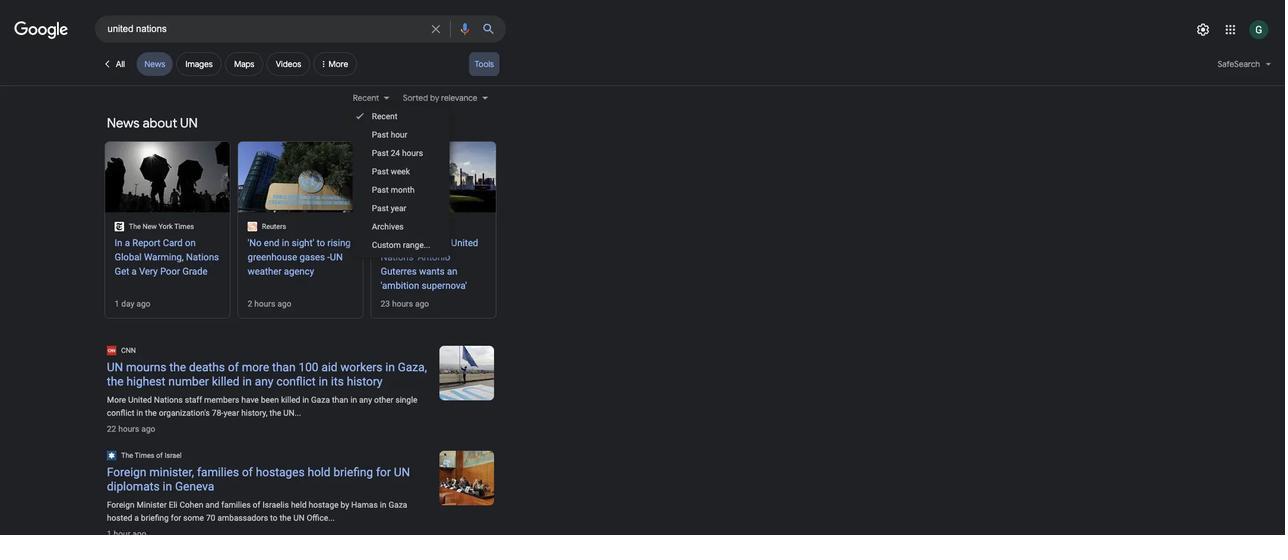 Task type: describe. For each thing, give the bounding box(es) containing it.
un inside un mourns the deaths of more than 100 aid workers in gaza, the highest  number killed in any conflict in its history
[[107, 360, 123, 375]]

israel
[[164, 452, 182, 460]]

card
[[163, 238, 183, 249]]

past month link
[[353, 181, 449, 200]]

nations inside in a report card on global warming, nations get a very poor grade
[[186, 252, 219, 263]]

israelis
[[262, 501, 289, 510]]

1 horizontal spatial times
[[174, 223, 194, 231]]

conflict inside un mourns the deaths of more than 100 aid workers in gaza, the highest  number killed in any conflict in its history
[[276, 375, 316, 389]]

briefing inside foreign minister eli cohen and families of israelis held hostage by hamas  in gaza hosted a briefing for some 70 ambassadors to the un office...
[[141, 514, 169, 523]]

other
[[374, 396, 393, 405]]

hours for 22 hours ago
[[118, 425, 139, 434]]

week
[[391, 167, 410, 176]]

organization's
[[159, 409, 210, 418]]

24
[[391, 148, 400, 158]]

history,
[[241, 409, 267, 418]]

recent inside popup button
[[353, 93, 379, 103]]

un...
[[283, 409, 301, 418]]

un inside foreign minister eli cohen and families of israelis held hostage by hamas  in gaza hosted a briefing for some 70 ambassadors to the un office...
[[293, 514, 305, 523]]

warming,
[[144, 252, 184, 263]]

conflict inside more united nations staff members have been killed in gaza than in any  other single conflict in the organization's 78-year history, the un...
[[107, 409, 134, 418]]

for inside foreign minister eli cohen and families of israelis held hostage by hamas  in gaza hosted a briefing for some 70 ambassadors to the un office...
[[171, 514, 181, 523]]

wants
[[419, 266, 445, 277]]

a inside foreign minister eli cohen and families of israelis held hostage by hamas  in gaza hosted a briefing for some 70 ambassadors to the un office...
[[134, 514, 139, 523]]

weather
[[248, 266, 282, 277]]

clear image
[[429, 16, 443, 42]]

by inside dropdown button
[[430, 93, 439, 103]]

deaths
[[189, 360, 225, 375]]

un inside foreign minister, families of hostages hold briefing for un diplomats in  geneva
[[394, 466, 410, 480]]

single
[[396, 396, 417, 405]]

gases
[[300, 252, 325, 263]]

hosted
[[107, 514, 132, 523]]

eli
[[169, 501, 178, 510]]

foreign minister eli cohen and families of israelis held hostage by hamas  in gaza hosted a briefing for some 70 ambassadors to the un office...
[[107, 501, 407, 523]]

an
[[447, 266, 457, 277]]

past 24 hours link
[[353, 144, 449, 163]]

ambassadors
[[217, 514, 268, 523]]

families inside foreign minister, families of hostages hold briefing for un diplomats in  geneva
[[197, 466, 239, 480]]

the inside foreign minister eli cohen and families of israelis held hostage by hamas  in gaza hosted a briefing for some 70 ambassadors to the un office...
[[280, 514, 291, 523]]

hours inside menu
[[402, 148, 423, 158]]

about
[[143, 115, 177, 132]]

members
[[204, 396, 239, 405]]

sorted
[[403, 93, 428, 103]]

-
[[327, 252, 330, 263]]

of inside foreign minister eli cohen and families of israelis held hostage by hamas  in gaza hosted a briefing for some 70 ambassadors to the un office...
[[253, 501, 260, 510]]

list containing in a report card on global warming, nations get a very poor grade
[[105, 139, 497, 320]]

climate
[[381, 238, 413, 249]]

the new york times
[[129, 223, 194, 231]]

killed inside more united nations staff members have been killed in gaza than in any  other single conflict in the organization's 78-year history, the un...
[[281, 396, 300, 405]]

number
[[168, 375, 209, 389]]

minister,
[[149, 466, 194, 480]]

tools button
[[469, 52, 499, 76]]

more filters element
[[329, 59, 348, 69]]

custom
[[372, 241, 401, 250]]

the for a
[[129, 223, 141, 231]]

past for past week
[[372, 167, 389, 176]]

change:
[[415, 238, 449, 249]]

recent button
[[353, 91, 396, 105]]

un inside 'no end in sight' to rising greenhouse gases -un weather agency
[[330, 252, 343, 263]]

than inside un mourns the deaths of more than 100 aid workers in gaza, the highest  number killed in any conflict in its history
[[272, 360, 296, 375]]

gaza inside more united nations staff members have been killed in gaza than in any  other single conflict in the organization's 78-year history, the un...
[[311, 396, 330, 405]]

cnn
[[121, 347, 136, 355]]

news for news about un
[[107, 115, 140, 132]]

ago for warming,
[[136, 299, 150, 309]]

more button
[[314, 52, 357, 81]]

minister
[[137, 501, 167, 510]]

range...
[[403, 241, 430, 250]]

foreign for foreign minister, families of hostages hold briefing for un diplomats in  geneva
[[107, 466, 146, 480]]

sorted by relevance button
[[396, 91, 494, 105]]

climate change: united nations' antonio guterres wants an 'ambition  supernova' heading
[[381, 236, 486, 293]]

of inside un mourns the deaths of more than 100 aid workers in gaza, the highest  number killed in any conflict in its history
[[228, 360, 239, 375]]

diplomats
[[107, 480, 160, 494]]

un mourns the deaths of more than 100 aid workers in gaza, the highest  number killed in any conflict in its history heading
[[107, 360, 430, 389]]

in a report card on global warming, nations get a very poor grade heading
[[115, 236, 220, 279]]

in inside foreign minister, families of hostages hold briefing for un diplomats in  geneva
[[163, 480, 172, 494]]

global
[[115, 252, 142, 263]]

past for past month
[[372, 185, 389, 195]]

any inside more united nations staff members have been killed in gaza than in any  other single conflict in the organization's 78-year history, the un...
[[359, 396, 372, 405]]

in a report card on global warming, nations get a very poor grade
[[115, 238, 219, 277]]

gaza,
[[398, 360, 427, 375]]

menu containing recent
[[353, 105, 449, 258]]

past for past year
[[372, 204, 389, 213]]

past hour
[[372, 130, 407, 140]]

in left 'its'
[[319, 375, 328, 389]]

22
[[107, 425, 116, 434]]

past for past 24 hours
[[372, 148, 389, 158]]

news for news
[[145, 59, 165, 69]]

70
[[206, 514, 215, 523]]

greenhouse
[[248, 252, 297, 263]]

than inside more united nations staff members have been killed in gaza than in any  other single conflict in the organization's 78-year history, the un...
[[332, 396, 348, 405]]

for inside foreign minister, families of hostages hold briefing for un diplomats in  geneva
[[376, 466, 391, 480]]

united inside more united nations staff members have been killed in gaza than in any  other single conflict in the organization's 78-year history, the un...
[[128, 396, 152, 405]]

ago for greenhouse
[[277, 299, 291, 309]]

york
[[159, 223, 173, 231]]

hamas
[[351, 501, 378, 510]]

past month
[[372, 185, 415, 195]]

in
[[115, 238, 122, 249]]

in up the have
[[242, 375, 252, 389]]

2 hours ago
[[248, 299, 291, 309]]

past year
[[372, 204, 406, 213]]

custom range...
[[372, 241, 430, 250]]

by inside foreign minister eli cohen and families of israelis held hostage by hamas  in gaza hosted a briefing for some 70 ambassadors to the un office...
[[341, 501, 349, 510]]

Search search field
[[107, 23, 424, 37]]

supernova'
[[422, 280, 467, 292]]

23
[[381, 299, 390, 309]]

maps link
[[225, 52, 263, 76]]

have
[[241, 396, 259, 405]]

foreign minister, families of hostages hold briefing for un diplomats in  geneva
[[107, 466, 410, 494]]

in inside foreign minister eli cohen and families of israelis held hostage by hamas  in gaza hosted a briefing for some 70 ambassadors to the un office...
[[380, 501, 386, 510]]



Task type: locate. For each thing, give the bounding box(es) containing it.
workers
[[340, 360, 383, 375]]

the down been
[[270, 409, 281, 418]]

recent up past hour
[[372, 112, 398, 121]]

0 vertical spatial any
[[255, 375, 273, 389]]

past hour link
[[353, 126, 449, 144]]

past week link
[[353, 163, 449, 181]]

1
[[115, 299, 119, 309]]

the times of israel
[[121, 452, 182, 460]]

briefing inside foreign minister, families of hostages hold briefing for un diplomats in  geneva
[[333, 466, 373, 480]]

1 horizontal spatial nations
[[186, 252, 219, 263]]

hours right 22
[[118, 425, 139, 434]]

hostages
[[256, 466, 305, 480]]

1 horizontal spatial killed
[[281, 396, 300, 405]]

1 vertical spatial for
[[171, 514, 181, 523]]

any inside un mourns the deaths of more than 100 aid workers in gaza, the highest  number killed in any conflict in its history
[[255, 375, 273, 389]]

than left 100
[[272, 360, 296, 375]]

year down members
[[224, 409, 239, 418]]

united down highest
[[128, 396, 152, 405]]

0 vertical spatial to
[[317, 238, 325, 249]]

news right all
[[145, 59, 165, 69]]

0 horizontal spatial times
[[135, 452, 154, 460]]

list
[[105, 139, 497, 320]]

briefing right hold
[[333, 466, 373, 480]]

22 hours ago
[[107, 425, 155, 434]]

families
[[197, 466, 239, 480], [221, 501, 251, 510]]

more
[[242, 360, 269, 375]]

2
[[248, 299, 252, 309]]

in down history
[[350, 396, 357, 405]]

1 horizontal spatial any
[[359, 396, 372, 405]]

1 day ago
[[115, 299, 150, 309]]

0 vertical spatial gaza
[[311, 396, 330, 405]]

of left the hostages
[[242, 466, 253, 480]]

foreign minister, families of hostages hold briefing for un diplomats in  geneva heading
[[107, 466, 430, 494]]

foreign for foreign minister eli cohen and families of israelis held hostage by hamas  in gaza hosted a briefing for some 70 ambassadors to the un office...
[[107, 501, 135, 510]]

0 vertical spatial year
[[391, 204, 406, 213]]

1 vertical spatial conflict
[[107, 409, 134, 418]]

hours right the 23
[[392, 299, 413, 309]]

united inside climate change: united nations' antonio guterres wants an 'ambition  supernova'
[[451, 238, 478, 249]]

in up 22 hours ago
[[136, 409, 143, 418]]

past left week
[[372, 167, 389, 176]]

of
[[228, 360, 239, 375], [156, 452, 163, 460], [242, 466, 253, 480], [253, 501, 260, 510]]

ago down 'ambition
[[415, 299, 429, 309]]

more united nations staff members have been killed in gaza than in any  other single conflict in the organization's 78-year history, the un...
[[107, 396, 417, 418]]

highest
[[127, 375, 165, 389]]

1 horizontal spatial news
[[145, 59, 165, 69]]

archives
[[372, 222, 404, 232]]

1 horizontal spatial gaza
[[389, 501, 407, 510]]

0 horizontal spatial year
[[224, 409, 239, 418]]

killed up un...
[[281, 396, 300, 405]]

past for past hour
[[372, 130, 389, 140]]

year inside more united nations staff members have been killed in gaza than in any  other single conflict in the organization's 78-year history, the un...
[[224, 409, 239, 418]]

the
[[129, 223, 141, 231], [121, 452, 133, 460]]

hold
[[308, 466, 331, 480]]

0 vertical spatial more
[[329, 59, 348, 69]]

0 vertical spatial conflict
[[276, 375, 316, 389]]

to inside 'no end in sight' to rising greenhouse gases -un weather agency
[[317, 238, 325, 249]]

news
[[145, 59, 165, 69], [107, 115, 140, 132]]

antonio
[[418, 252, 450, 263]]

the down 22 hours ago
[[121, 452, 133, 460]]

of left "israel" on the bottom of the page
[[156, 452, 163, 460]]

1 vertical spatial briefing
[[141, 514, 169, 523]]

more for more united nations staff members have been killed in gaza than in any  other single conflict in the organization's 78-year history, the un...
[[107, 396, 126, 405]]

0 vertical spatial than
[[272, 360, 296, 375]]

1 horizontal spatial year
[[391, 204, 406, 213]]

end
[[264, 238, 279, 249]]

past week
[[372, 167, 410, 176]]

0 horizontal spatial than
[[272, 360, 296, 375]]

1 horizontal spatial more
[[329, 59, 348, 69]]

1 vertical spatial foreign
[[107, 501, 135, 510]]

1 horizontal spatial to
[[317, 238, 325, 249]]

agency
[[284, 266, 314, 277]]

past 24 hours
[[372, 148, 423, 158]]

1 vertical spatial more
[[107, 396, 126, 405]]

climate change: united nations' antonio guterres wants an 'ambition  supernova'
[[381, 238, 478, 292]]

1 vertical spatial killed
[[281, 396, 300, 405]]

conflict up un...
[[276, 375, 316, 389]]

any left other
[[359, 396, 372, 405]]

hours for 23 hours ago
[[392, 299, 413, 309]]

1 horizontal spatial than
[[332, 396, 348, 405]]

conflict
[[276, 375, 316, 389], [107, 409, 134, 418]]

0 horizontal spatial more
[[107, 396, 126, 405]]

more
[[329, 59, 348, 69], [107, 396, 126, 405]]

1 vertical spatial the
[[121, 452, 133, 460]]

held
[[291, 501, 307, 510]]

hours for 2 hours ago
[[254, 299, 275, 309]]

hours
[[402, 148, 423, 158], [254, 299, 275, 309], [392, 299, 413, 309], [118, 425, 139, 434]]

1 vertical spatial news
[[107, 115, 140, 132]]

more up 22
[[107, 396, 126, 405]]

relevance
[[441, 93, 477, 103]]

nations up grade
[[186, 252, 219, 263]]

killed inside un mourns the deaths of more than 100 aid workers in gaza, the highest  number killed in any conflict in its history
[[212, 375, 240, 389]]

0 horizontal spatial briefing
[[141, 514, 169, 523]]

united up an
[[451, 238, 478, 249]]

78-
[[212, 409, 224, 418]]

1 vertical spatial united
[[128, 396, 152, 405]]

the left new
[[129, 223, 141, 231]]

0 horizontal spatial united
[[128, 396, 152, 405]]

1 vertical spatial times
[[135, 452, 154, 460]]

all
[[116, 59, 125, 69]]

'ambition
[[381, 280, 419, 292]]

2 vertical spatial a
[[134, 514, 139, 523]]

than
[[272, 360, 296, 375], [332, 396, 348, 405]]

the left the deaths
[[169, 360, 186, 375]]

1 foreign from the top
[[107, 466, 146, 480]]

1 horizontal spatial united
[[451, 238, 478, 249]]

for
[[376, 466, 391, 480], [171, 514, 181, 523]]

history
[[347, 375, 383, 389]]

families inside foreign minister eli cohen and families of israelis held hostage by hamas  in gaza hosted a briefing for some 70 ambassadors to the un office...
[[221, 501, 251, 510]]

1 vertical spatial recent
[[372, 112, 398, 121]]

recent inside radio item
[[372, 112, 398, 121]]

hostage
[[309, 501, 339, 510]]

0 vertical spatial united
[[451, 238, 478, 249]]

sight'
[[292, 238, 314, 249]]

0 horizontal spatial gaza
[[311, 396, 330, 405]]

reuters
[[262, 223, 286, 231]]

safesearch
[[1218, 59, 1260, 69]]

1 vertical spatial families
[[221, 501, 251, 510]]

mourns
[[126, 360, 166, 375]]

23 hours ago
[[381, 299, 429, 309]]

5 past from the top
[[372, 204, 389, 213]]

un
[[180, 115, 198, 132], [330, 252, 343, 263], [107, 360, 123, 375], [394, 466, 410, 480], [293, 514, 305, 523]]

100
[[299, 360, 319, 375]]

in inside 'no end in sight' to rising greenhouse gases -un weather agency
[[282, 238, 289, 249]]

1 vertical spatial any
[[359, 396, 372, 405]]

0 vertical spatial times
[[174, 223, 194, 231]]

1 horizontal spatial by
[[430, 93, 439, 103]]

0 vertical spatial briefing
[[333, 466, 373, 480]]

been
[[261, 396, 279, 405]]

of left "more"
[[228, 360, 239, 375]]

sorted by relevance
[[403, 93, 477, 103]]

0 vertical spatial families
[[197, 466, 239, 480]]

times up on
[[174, 223, 194, 231]]

in right end
[[282, 238, 289, 249]]

navigation
[[0, 90, 1285, 109]]

4 past from the top
[[372, 185, 389, 195]]

1 vertical spatial nations
[[154, 396, 183, 405]]

gaza down aid
[[311, 396, 330, 405]]

'no end in sight' to rising greenhouse gases -un weather agency heading
[[248, 236, 353, 279]]

un mourns the deaths of more than 100 aid workers in gaza, the highest  number killed in any conflict in its history
[[107, 360, 427, 389]]

custom range... menu item
[[372, 241, 430, 250]]

in left gaza,
[[385, 360, 395, 375]]

news link
[[137, 52, 173, 76]]

0 vertical spatial foreign
[[107, 466, 146, 480]]

foreign inside foreign minister, families of hostages hold briefing for un diplomats in  geneva
[[107, 466, 146, 480]]

1 vertical spatial year
[[224, 409, 239, 418]]

0 vertical spatial news
[[145, 59, 165, 69]]

past year link
[[353, 200, 449, 218]]

briefing down the minister
[[141, 514, 169, 523]]

2 past from the top
[[372, 148, 389, 158]]

in right the hamas
[[380, 501, 386, 510]]

0 vertical spatial killed
[[212, 375, 240, 389]]

0 horizontal spatial to
[[270, 514, 278, 523]]

nations up organization's
[[154, 396, 183, 405]]

0 vertical spatial nations
[[186, 252, 219, 263]]

menu
[[353, 105, 449, 258]]

past up past year
[[372, 185, 389, 195]]

past left 24
[[372, 148, 389, 158]]

'no
[[248, 238, 262, 249]]

some
[[183, 514, 204, 523]]

navigation containing recent
[[0, 90, 1285, 109]]

for up the hamas
[[376, 466, 391, 480]]

news left the about
[[107, 115, 140, 132]]

news about un
[[107, 115, 198, 132]]

0 vertical spatial by
[[430, 93, 439, 103]]

images
[[186, 59, 213, 69]]

0 vertical spatial recent
[[353, 93, 379, 103]]

very
[[139, 266, 158, 277]]

any up been
[[255, 375, 273, 389]]

to up gases
[[317, 238, 325, 249]]

0 vertical spatial a
[[125, 238, 130, 249]]

npr
[[395, 223, 409, 231]]

of up ambassadors
[[253, 501, 260, 510]]

1 vertical spatial to
[[270, 514, 278, 523]]

1 horizontal spatial for
[[376, 466, 391, 480]]

for down eli
[[171, 514, 181, 523]]

the down israelis
[[280, 514, 291, 523]]

to down israelis
[[270, 514, 278, 523]]

nations
[[186, 252, 219, 263], [154, 396, 183, 405]]

0 horizontal spatial conflict
[[107, 409, 134, 418]]

1 vertical spatial by
[[341, 501, 349, 510]]

1 vertical spatial a
[[132, 266, 137, 277]]

year down past month link
[[391, 204, 406, 213]]

a
[[125, 238, 130, 249], [132, 266, 137, 277], [134, 514, 139, 523]]

maps
[[234, 59, 254, 69]]

conflict up 22
[[107, 409, 134, 418]]

times left "israel" on the bottom of the page
[[135, 452, 154, 460]]

nations inside more united nations staff members have been killed in gaza than in any  other single conflict in the organization's 78-year history, the un...
[[154, 396, 183, 405]]

get
[[115, 266, 129, 277]]

killed up members
[[212, 375, 240, 389]]

ago up the times of israel
[[141, 425, 155, 434]]

1 past from the top
[[372, 130, 389, 140]]

families up the and in the bottom left of the page
[[197, 466, 239, 480]]

2 foreign from the top
[[107, 501, 135, 510]]

a right get
[[132, 266, 137, 277]]

month
[[391, 185, 415, 195]]

gaza right the hamas
[[389, 501, 407, 510]]

ago right day
[[136, 299, 150, 309]]

1 horizontal spatial briefing
[[333, 466, 373, 480]]

more right videos "link"
[[329, 59, 348, 69]]

all link
[[95, 52, 133, 76]]

past left hour
[[372, 130, 389, 140]]

1 vertical spatial than
[[332, 396, 348, 405]]

a right in
[[125, 238, 130, 249]]

foreign inside foreign minister eli cohen and families of israelis held hostage by hamas  in gaza hosted a briefing for some 70 ambassadors to the un office...
[[107, 501, 135, 510]]

more inside more popup button
[[329, 59, 348, 69]]

more for more
[[329, 59, 348, 69]]

0 horizontal spatial killed
[[212, 375, 240, 389]]

briefing
[[333, 466, 373, 480], [141, 514, 169, 523]]

'no end in sight' to rising greenhouse gases -un weather agency
[[248, 238, 351, 277]]

to inside foreign minister eli cohen and families of israelis held hostage by hamas  in gaza hosted a briefing for some 70 ambassadors to the un office...
[[270, 514, 278, 523]]

poor
[[160, 266, 180, 277]]

united
[[451, 238, 478, 249], [128, 396, 152, 405]]

hours right 2
[[254, 299, 275, 309]]

the left highest
[[107, 375, 124, 389]]

0 vertical spatial for
[[376, 466, 391, 480]]

past up archives
[[372, 204, 389, 213]]

hour
[[391, 130, 407, 140]]

hours right 24
[[402, 148, 423, 158]]

videos
[[276, 59, 301, 69]]

the up 22 hours ago
[[145, 409, 157, 418]]

more inside more united nations staff members have been killed in gaza than in any  other single conflict in the organization's 78-year history, the un...
[[107, 396, 126, 405]]

ago for wants
[[415, 299, 429, 309]]

foreign up hosted
[[107, 501, 135, 510]]

of inside foreign minister, families of hostages hold briefing for un diplomats in  geneva
[[242, 466, 253, 480]]

gaza inside foreign minister eli cohen and families of israelis held hostage by hamas  in gaza hosted a briefing for some 70 ambassadors to the un office...
[[389, 501, 407, 510]]

aid
[[321, 360, 338, 375]]

ago
[[136, 299, 150, 309], [277, 299, 291, 309], [415, 299, 429, 309], [141, 425, 155, 434]]

0 horizontal spatial nations
[[154, 396, 183, 405]]

a right hosted
[[134, 514, 139, 523]]

0 horizontal spatial for
[[171, 514, 181, 523]]

by left the hamas
[[341, 501, 349, 510]]

cohen
[[180, 501, 203, 510]]

day
[[121, 299, 134, 309]]

in down 100
[[302, 396, 309, 405]]

recent up recent radio item
[[353, 93, 379, 103]]

ago right 2
[[277, 299, 291, 309]]

3 past from the top
[[372, 167, 389, 176]]

0 horizontal spatial by
[[341, 501, 349, 510]]

gaza
[[311, 396, 330, 405], [389, 501, 407, 510]]

by right 'sorted'
[[430, 93, 439, 103]]

and
[[205, 501, 219, 510]]

google image
[[14, 21, 69, 39]]

recent radio item
[[353, 107, 449, 126]]

0 horizontal spatial any
[[255, 375, 273, 389]]

guterres
[[381, 266, 417, 277]]

0 horizontal spatial news
[[107, 115, 140, 132]]

times
[[174, 223, 194, 231], [135, 452, 154, 460]]

in up eli
[[163, 480, 172, 494]]

search by voice image
[[458, 22, 472, 36]]

grade
[[182, 266, 208, 277]]

families up ambassadors
[[221, 501, 251, 510]]

None search field
[[0, 15, 506, 43]]

1 vertical spatial gaza
[[389, 501, 407, 510]]

foreign down the times of israel
[[107, 466, 146, 480]]

videos link
[[267, 52, 310, 76]]

1 horizontal spatial conflict
[[276, 375, 316, 389]]

than down 'its'
[[332, 396, 348, 405]]

0 vertical spatial the
[[129, 223, 141, 231]]

news inside news link
[[145, 59, 165, 69]]

the for minister,
[[121, 452, 133, 460]]



Task type: vqa. For each thing, say whether or not it's contained in the screenshot.
Angeles at the left of the page
no



